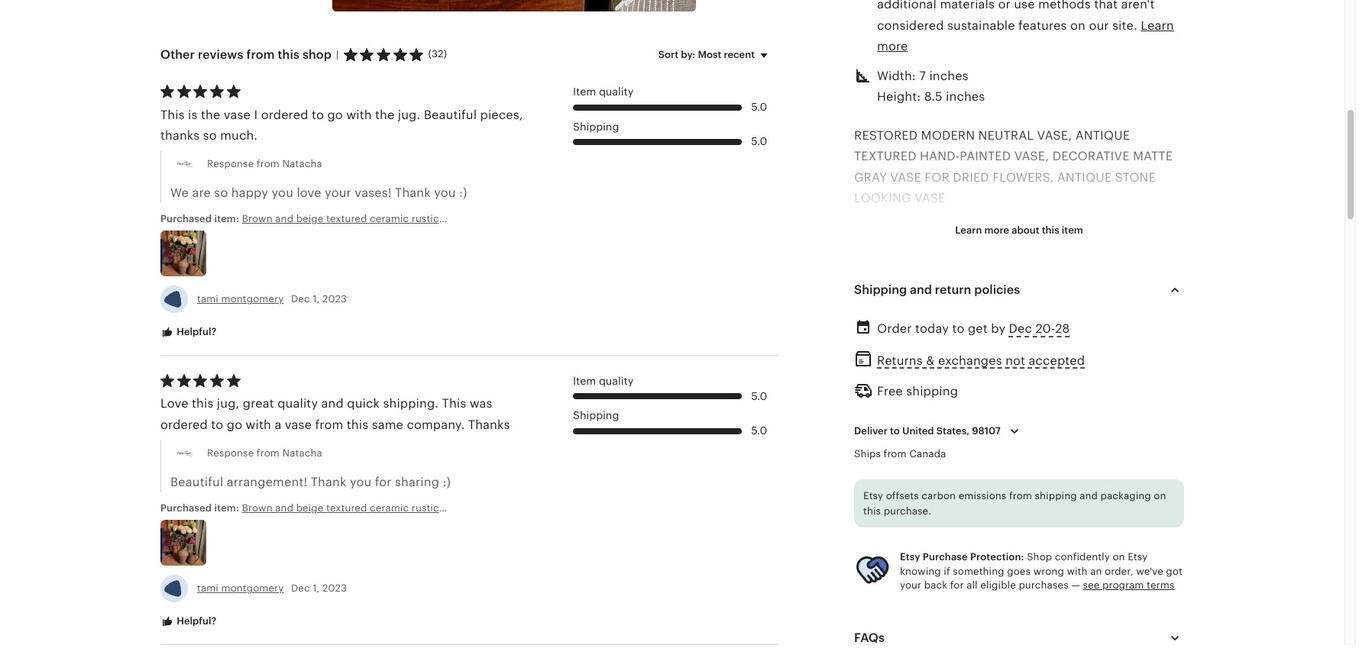 Task type: locate. For each thing, give the bounding box(es) containing it.
1 horizontal spatial more
[[985, 225, 1010, 236]]

restored!
[[1086, 379, 1140, 392]]

0 horizontal spatial 8.5
[[925, 90, 943, 103]]

with inside love this jug, great quality and quick shipping. this was ordered to go with a vase from this same company. thanks
[[246, 419, 271, 432]]

1 horizontal spatial width:
[[1052, 420, 1091, 433]]

go inside love this jug, great quality and quick shipping. this was ordered to go with a vase from this same company. thanks
[[227, 419, 242, 432]]

2 item from the top
[[573, 375, 596, 388]]

1 beige from the top
[[296, 213, 324, 225]]

1 horizontal spatial matte
[[1079, 233, 1114, 246]]

on right packaging
[[1155, 491, 1167, 502]]

beige down love
[[296, 213, 324, 225]]

helpful? for we
[[174, 327, 217, 338]]

painted
[[960, 150, 1012, 163]]

0 vertical spatial learn
[[1142, 19, 1175, 32]]

shipping inside etsy offsets carbon emissions from shipping and packaging on this purchase.
[[1036, 491, 1078, 502]]

1 brown from the top
[[242, 213, 273, 225]]

2023 for for
[[323, 583, 347, 595]]

protected
[[929, 524, 988, 537]]

textured for the
[[326, 213, 367, 225]]

1 tami montgomery dec 1, 2023 from the top
[[197, 294, 347, 305]]

so left happy
[[214, 186, 228, 199]]

1 vertical spatial are
[[1114, 504, 1133, 517]]

brown for arrangement!
[[242, 503, 273, 515]]

inches left tall
[[1077, 254, 1117, 267]]

the up much.
[[201, 108, 220, 121]]

width:
[[878, 69, 917, 82], [1052, 420, 1091, 433]]

natacha
[[282, 158, 322, 170], [282, 448, 322, 459]]

more inside learn more
[[878, 40, 909, 53]]

exchanges
[[939, 354, 1003, 367]]

vase down textured
[[891, 171, 922, 184]]

by down today
[[939, 337, 954, 350]]

1 vertical spatial beautiful
[[170, 476, 223, 489]]

0 horizontal spatial by
[[939, 337, 954, 350]]

0 vertical spatial tami montgomery dec 1, 2023
[[197, 294, 347, 305]]

tami montgomery dec 1, 2023
[[197, 294, 347, 305], [197, 583, 347, 595]]

learn for learn more about this item
[[956, 225, 983, 236]]

a right in
[[1005, 566, 1012, 579]]

response from natacha for much.
[[207, 158, 322, 170]]

item quality
[[573, 86, 634, 98], [573, 375, 634, 388]]

your
[[325, 186, 352, 199], [1034, 483, 1061, 496], [901, 580, 922, 591], [1035, 607, 1062, 620]]

your down gives at the right of the page
[[1034, 483, 1061, 496]]

2 response from the top
[[207, 448, 254, 459]]

7 up second
[[1094, 420, 1101, 433]]

who are we? take two deco gives a second life to decorative items to embellish your homes with original finds. the vases, made of glass or ceramic, are hand painted and protected with a matte finish coat.
[[855, 462, 1182, 537]]

this inside "dropdown button"
[[1043, 225, 1060, 236]]

1 horizontal spatial go
[[327, 108, 343, 121]]

on down dried
[[965, 358, 980, 371]]

1 vertical spatial tami montgomery link
[[197, 583, 284, 595]]

so
[[203, 129, 217, 142], [214, 186, 228, 199]]

with down its
[[1018, 296, 1044, 309]]

0 vertical spatial item
[[573, 86, 596, 98]]

hand down original
[[1136, 504, 1166, 517]]

1 response from natacha from the top
[[207, 158, 322, 170]]

painted up the vase/pitcher.
[[980, 233, 1026, 246]]

happy
[[231, 186, 268, 199]]

go inside this is the vase i ordered to go with the jug. beautiful pieces, thanks so much.
[[327, 108, 343, 121]]

tami for are
[[197, 294, 219, 305]]

seeing
[[855, 628, 894, 641]]

or inside who are we? take two deco gives a second life to decorative items to embellish your homes with original finds. the vases, made of glass or ceramic, are hand painted and protected with a matte finish coat.
[[1043, 504, 1056, 517]]

0 horizontal spatial etsy
[[864, 491, 884, 502]]

1 horizontal spatial goes
[[1008, 566, 1031, 578]]

on down the forward
[[923, 628, 938, 641]]

beautiful inside this is the vase i ordered to go with the jug. beautiful pieces, thanks so much.
[[424, 108, 477, 121]]

1 tami montgomery added a photo of their purchase image from the top
[[161, 231, 206, 277]]

with down great
[[246, 419, 271, 432]]

dec for this is the vase i ordered to go with the jug. beautiful pieces, thanks so much.
[[291, 294, 310, 305]]

this is the vase i ordered to go with the jug. beautiful pieces, thanks so much.
[[161, 108, 523, 142]]

etsy
[[864, 491, 884, 502], [901, 552, 921, 564], [1129, 552, 1148, 564]]

2023 for you
[[323, 294, 347, 305]]

hand inside description: hand-painted modern matte light gray/beige ceramic vase/pitcher. 8.5-inches tall modern/rustic-organic look. its vintage, textured and neutral look goes perfectly with many decors from the kitchen, to the living room to the bedroom. can be accompanied by dried flowers and plants or placed without any filling on a shelf as its details catch the eye with ease. second hand vase carefully restored!
[[967, 379, 997, 392]]

0 horizontal spatial 7
[[920, 69, 927, 82]]

1 horizontal spatial 7
[[1094, 420, 1101, 433]]

tami montgomery added a photo of their purchase image for we
[[161, 231, 206, 277]]

goes inside description: hand-painted modern matte light gray/beige ceramic vase/pitcher. 8.5-inches tall modern/rustic-organic look. its vintage, textured and neutral look goes perfectly with many decors from the kitchen, to the living room to the bedroom. can be accompanied by dried flowers and plants or placed without any filling on a shelf as its details catch the eye with ease. second hand vase carefully restored!
[[929, 296, 958, 309]]

from up be
[[1127, 296, 1155, 309]]

1 vertical spatial painted
[[855, 524, 900, 537]]

1 horizontal spatial this
[[442, 398, 467, 411]]

0 vertical spatial or
[[1105, 337, 1117, 350]]

this inside this is the vase i ordered to go with the jug. beautiful pieces, thanks so much.
[[161, 108, 185, 121]]

beige for you
[[296, 503, 324, 515]]

deliver
[[855, 426, 888, 437]]

1 montgomery from the top
[[221, 294, 284, 305]]

dec
[[291, 294, 310, 305], [1010, 323, 1033, 336], [291, 583, 310, 595]]

modern/rustic-
[[855, 275, 944, 288]]

2 2023 from the top
[[323, 583, 347, 595]]

8.5 up two
[[987, 420, 1006, 433]]

accompanied
[[855, 337, 936, 350]]

vase inside description: hand-painted modern matte light gray/beige ceramic vase/pitcher. 8.5-inches tall modern/rustic-organic look. its vintage, textured and neutral look goes perfectly with many decors from the kitchen, to the living room to the bedroom. can be accompanied by dried flowers and plants or placed without any filling on a shelf as its details catch the eye with ease. second hand vase carefully restored!
[[1000, 379, 1027, 392]]

in
[[991, 566, 1002, 579]]

1 vertical spatial purchased
[[161, 503, 212, 515]]

antique up decorative
[[1076, 129, 1131, 142]]

on inside etsy offsets carbon emissions from shipping and packaging on this purchase.
[[1155, 491, 1167, 502]]

this left shop
[[278, 48, 300, 61]]

goes up "living"
[[929, 296, 958, 309]]

0 vertical spatial for
[[375, 476, 392, 489]]

1 2023 from the top
[[323, 294, 347, 305]]

5.0
[[752, 101, 768, 113], [752, 136, 768, 148], [752, 390, 768, 403], [752, 425, 768, 438]]

item: down happy
[[214, 213, 239, 225]]

etsy inside etsy offsets carbon emissions from shipping and packaging on this purchase.
[[864, 491, 884, 502]]

tami for arrangement!
[[197, 583, 219, 595]]

made
[[957, 504, 990, 517]]

etsy for etsy purchase protection:
[[901, 552, 921, 564]]

1 5.0 from the top
[[752, 101, 768, 113]]

0 horizontal spatial hand
[[967, 379, 997, 392]]

1 helpful? from the top
[[174, 327, 217, 338]]

or inside description: hand-painted modern matte light gray/beige ceramic vase/pitcher. 8.5-inches tall modern/rustic-organic look. its vintage, textured and neutral look goes perfectly with many decors from the kitchen, to the living room to the bedroom. can be accompanied by dried flowers and plants or placed without any filling on a shelf as its details catch the eye with ease. second hand vase carefully restored!
[[1105, 337, 1117, 350]]

tami montgomery link for are
[[197, 294, 284, 305]]

2 tami montgomery added a photo of their purchase image from the top
[[161, 521, 206, 567]]

tami montgomery added a photo of their purchase image
[[161, 231, 206, 277], [161, 521, 206, 567]]

from inside etsy offsets carbon emissions from shipping and packaging on this purchase.
[[1010, 491, 1033, 502]]

shipping down gives at the right of the page
[[1036, 491, 1078, 502]]

more left the about
[[985, 225, 1010, 236]]

textured down tall
[[1094, 275, 1145, 288]]

hand down returns & exchanges not accepted "button"
[[967, 379, 997, 392]]

tami montgomery link
[[197, 294, 284, 305], [197, 583, 284, 595]]

0 vertical spatial goes
[[929, 296, 958, 309]]

this
[[161, 108, 185, 121], [442, 398, 467, 411]]

with left "jug."
[[346, 108, 372, 121]]

1 vertical spatial shipping
[[1036, 491, 1078, 502]]

0 vertical spatial painted
[[980, 233, 1026, 246]]

to inside dropdown button
[[891, 426, 900, 437]]

1 vertical spatial height:
[[940, 420, 984, 433]]

1 vertical spatial response
[[207, 448, 254, 459]]

this up the thanks
[[161, 108, 185, 121]]

on inside description: hand-painted modern matte light gray/beige ceramic vase/pitcher. 8.5-inches tall modern/rustic-organic look. its vintage, textured and neutral look goes perfectly with many decors from the kitchen, to the living room to the bedroom. can be accompanied by dried flowers and plants or placed without any filling on a shelf as its details catch the eye with ease. second hand vase carefully restored!
[[965, 358, 980, 371]]

1 helpful? button from the top
[[149, 319, 228, 347]]

ceramic for love this jug, great quality and quick shipping. this was ordered to go with a vase from this same company. thanks
[[370, 503, 409, 515]]

your right love
[[325, 186, 352, 199]]

1 vertical spatial item:
[[214, 503, 239, 515]]

this left item
[[1043, 225, 1060, 236]]

with up —
[[1068, 566, 1088, 578]]

0 horizontal spatial width:
[[878, 69, 917, 82]]

0 horizontal spatial beautiful
[[170, 476, 223, 489]]

are down packaging
[[1114, 504, 1133, 517]]

who
[[855, 462, 886, 475]]

matte
[[1079, 233, 1114, 246], [1031, 524, 1066, 537]]

1 item quality from the top
[[573, 86, 634, 98]]

see program terms
[[1084, 580, 1175, 591]]

vase inside this is the vase i ordered to go with the jug. beautiful pieces, thanks so much.
[[224, 108, 251, 121]]

as
[[1026, 358, 1039, 371]]

1 1, from the top
[[313, 294, 320, 305]]

and inside who are we? take two deco gives a second life to decorative items to embellish your homes with original finds. the vases, made of glass or ceramic, are hand painted and protected with a matte finish coat.
[[904, 524, 926, 537]]

2023
[[323, 294, 347, 305], [323, 583, 347, 595]]

items
[[922, 483, 954, 496]]

and inside love this jug, great quality and quick shipping. this was ordered to go with a vase from this same company. thanks
[[322, 398, 344, 411]]

or right the glass
[[1043, 504, 1056, 517]]

1 vertical spatial tami montgomery dec 1, 2023
[[197, 583, 347, 595]]

:)
[[460, 186, 468, 199], [443, 476, 451, 489]]

ordered inside this is the vase i ordered to go with the jug. beautiful pieces, thanks so much.
[[261, 108, 309, 121]]

1 natacha from the top
[[282, 158, 322, 170]]

0 vertical spatial 1,
[[313, 294, 320, 305]]

goes right in
[[1008, 566, 1031, 578]]

0 horizontal spatial is
[[188, 108, 198, 121]]

ceramic down hand-
[[923, 254, 971, 267]]

you left love
[[272, 186, 294, 199]]

response for are
[[207, 158, 254, 170]]

painted inside who are we? take two deco gives a second life to decorative items to embellish your homes with original finds. the vases, made of glass or ceramic, are hand painted and protected with a matte finish coat.
[[855, 524, 900, 537]]

2 beige from the top
[[296, 503, 324, 515]]

0 vertical spatial are
[[192, 186, 211, 199]]

0 vertical spatial response from natacha
[[207, 158, 322, 170]]

1 horizontal spatial learn
[[1142, 19, 1175, 32]]

matte left light
[[1079, 233, 1114, 246]]

brown and beige textured ceramic rustic vase link
[[242, 213, 464, 227]]

are right we
[[192, 186, 211, 199]]

unique
[[1016, 566, 1057, 579]]

montgomery
[[221, 294, 284, 305], [221, 583, 284, 595]]

thank right vases!
[[395, 186, 431, 199]]

reviews
[[198, 48, 244, 61]]

other reviews from this shop
[[161, 48, 332, 61]]

thank
[[395, 186, 431, 199], [311, 476, 347, 489]]

etsy inside shop confidently on etsy knowing if something goes wrong with an order, we've got your back for all eligible purchases —
[[1129, 552, 1148, 564]]

1 horizontal spatial for
[[951, 580, 964, 591]]

1 horizontal spatial hand
[[1136, 504, 1166, 517]]

item: for are
[[214, 213, 239, 225]]

this left was
[[442, 398, 467, 411]]

1 vertical spatial textured
[[1094, 275, 1145, 288]]

2 vertical spatial shipping
[[573, 410, 619, 422]]

learn
[[1142, 19, 1175, 32], [956, 225, 983, 236]]

gives
[[1036, 462, 1068, 475]]

7 up height: 8.5 inches at top right
[[920, 69, 927, 82]]

more inside "dropdown button"
[[985, 225, 1010, 236]]

placed
[[1120, 337, 1161, 350]]

1 vertical spatial response from natacha
[[207, 448, 322, 459]]

matte inside description: hand-painted modern matte light gray/beige ceramic vase/pitcher. 8.5-inches tall modern/rustic-organic look. its vintage, textured and neutral look goes perfectly with many decors from the kitchen, to the living room to the bedroom. can be accompanied by dried flowers and plants or placed without any filling on a shelf as its details catch the eye with ease. second hand vase carefully restored!
[[1079, 233, 1114, 246]]

finish
[[1069, 524, 1102, 537]]

2 vertical spatial quality
[[278, 398, 318, 411]]

etsy for etsy offsets carbon emissions from shipping and packaging on this purchase.
[[864, 491, 884, 502]]

go down the jug,
[[227, 419, 242, 432]]

is
[[188, 108, 198, 121], [923, 566, 933, 579]]

1 tami from the top
[[197, 294, 219, 305]]

textured down beautiful arrangement! thank you for sharing :)
[[326, 503, 367, 515]]

2 helpful? from the top
[[174, 616, 217, 628]]

0 vertical spatial helpful?
[[174, 327, 217, 338]]

2 tami montgomery link from the top
[[197, 583, 284, 595]]

by right get on the right
[[992, 323, 1006, 336]]

1 item from the top
[[573, 86, 596, 98]]

platforms:
[[1000, 628, 1061, 641]]

from up the glass
[[1010, 491, 1033, 502]]

filling
[[928, 358, 961, 371]]

1 horizontal spatial etsy
[[901, 552, 921, 564]]

0 vertical spatial :)
[[460, 186, 468, 199]]

0 horizontal spatial thank
[[311, 476, 347, 489]]

offsets
[[887, 491, 920, 502]]

for
[[375, 476, 392, 489], [951, 580, 964, 591]]

from left same
[[315, 419, 344, 432]]

item: down arrangement! at the bottom left
[[214, 503, 239, 515]]

a
[[983, 358, 990, 371], [275, 419, 282, 432], [1071, 462, 1078, 475], [1021, 524, 1028, 537], [1005, 566, 1012, 579]]

2 purchased from the top
[[161, 503, 212, 515]]

1 vertical spatial :)
[[443, 476, 451, 489]]

2 vertical spatial dec
[[291, 583, 310, 595]]

from
[[247, 48, 275, 61], [257, 158, 280, 170], [1127, 296, 1155, 309], [315, 419, 344, 432], [257, 448, 280, 459], [884, 449, 907, 460], [1010, 491, 1033, 502]]

confidently
[[1056, 552, 1111, 564]]

ceramic for this is the vase i ordered to go with the jug. beautiful pieces, thanks so much.
[[370, 213, 409, 225]]

to up flowers
[[1015, 316, 1027, 329]]

0 vertical spatial tami
[[197, 294, 219, 305]]

helpful?
[[174, 327, 217, 338], [174, 616, 217, 628]]

0 horizontal spatial matte
[[1031, 524, 1066, 537]]

1 vertical spatial item
[[573, 375, 596, 388]]

its
[[1042, 358, 1056, 371]]

vase, up decorative
[[1038, 129, 1073, 142]]

faqs button
[[841, 621, 1199, 646]]

0 vertical spatial brown
[[242, 213, 273, 225]]

beige
[[296, 213, 324, 225], [296, 503, 324, 515]]

1 horizontal spatial are
[[1114, 504, 1133, 517]]

inches right 98107
[[1009, 420, 1048, 433]]

height: 8.5 inches
[[878, 90, 986, 103]]

ordered right i
[[261, 108, 309, 121]]

inches inside description: hand-painted modern matte light gray/beige ceramic vase/pitcher. 8.5-inches tall modern/rustic-organic look. its vintage, textured and neutral look goes perfectly with many decors from the kitchen, to the living room to the bedroom. can be accompanied by dried flowers and plants or placed without any filling on a shelf as its details catch the eye with ease. second hand vase carefully restored!
[[1077, 254, 1117, 267]]

0 vertical spatial natacha
[[282, 158, 322, 170]]

are
[[192, 186, 211, 199], [1114, 504, 1133, 517]]

1 item: from the top
[[214, 213, 239, 225]]

painted inside description: hand-painted modern matte light gray/beige ceramic vase/pitcher. 8.5-inches tall modern/rustic-organic look. its vintage, textured and neutral look goes perfectly with many decors from the kitchen, to the living room to the bedroom. can be accompanied by dried flowers and plants or placed without any filling on a shelf as its details catch the eye with ease. second hand vase carefully restored!
[[980, 233, 1026, 246]]

shipping down filling
[[907, 385, 959, 398]]

ordered
[[261, 108, 309, 121], [161, 419, 208, 432]]

0 vertical spatial vase
[[891, 171, 922, 184]]

something
[[953, 566, 1005, 578]]

thank up purchased item: brown and beige textured ceramic rustic vase/pitcher
[[311, 476, 347, 489]]

are inside who are we? take two deco gives a second life to decorative items to embellish your homes with original finds. the vases, made of glass or ceramic, are hand painted and protected with a matte finish coat.
[[1114, 504, 1133, 517]]

0 vertical spatial ceramic
[[370, 213, 409, 225]]

learn inside "learn more about this item" "dropdown button"
[[956, 225, 983, 236]]

0 vertical spatial dec
[[291, 294, 310, 305]]

shipping and return policies
[[855, 284, 1021, 297]]

1 horizontal spatial :)
[[460, 186, 468, 199]]

natacha for vase
[[282, 448, 322, 459]]

2 item: from the top
[[214, 503, 239, 515]]

2 response from natacha from the top
[[207, 448, 322, 459]]

1 response from the top
[[207, 158, 254, 170]]

width: up height: 8.5 inches at top right
[[878, 69, 917, 82]]

you down the forward
[[898, 628, 919, 641]]

rustic for beautiful arrangement! thank you for sharing :)
[[412, 503, 439, 515]]

ships from canada
[[855, 449, 947, 460]]

response down much.
[[207, 158, 254, 170]]

0 vertical spatial this
[[161, 108, 185, 121]]

ceramic down vases!
[[370, 213, 409, 225]]

2 montgomery from the top
[[221, 583, 284, 595]]

0 vertical spatial tami montgomery link
[[197, 294, 284, 305]]

etsy up finds.
[[864, 491, 884, 502]]

vase, up the flowers,
[[1015, 150, 1050, 163]]

etsy up the piece
[[901, 552, 921, 564]]

textured for was
[[326, 503, 367, 515]]

is up back
[[923, 566, 933, 579]]

2 1, from the top
[[313, 583, 320, 595]]

antique down decorative
[[1058, 171, 1112, 184]]

0 vertical spatial item quality
[[573, 86, 634, 98]]

go down |
[[327, 108, 343, 121]]

1 vertical spatial natacha
[[282, 448, 322, 459]]

more for learn more about this item
[[985, 225, 1010, 236]]

2 horizontal spatial etsy
[[1129, 552, 1148, 564]]

1 vertical spatial ceramic
[[923, 254, 971, 267]]

1 vertical spatial or
[[1043, 504, 1056, 517]]

2 tami from the top
[[197, 583, 219, 595]]

matte up the shop
[[1031, 524, 1066, 537]]

4 5.0 from the top
[[752, 425, 768, 438]]

0 vertical spatial hand
[[967, 379, 997, 392]]

are
[[889, 462, 913, 475]]

vase/pitcher.
[[974, 254, 1051, 267]]

the left "jug."
[[375, 108, 395, 121]]

and inside looking forward to answering your questions and seeing you on our other platforms:
[[1127, 607, 1149, 620]]

0 vertical spatial go
[[327, 108, 343, 121]]

0 vertical spatial matte
[[1079, 233, 1114, 246]]

beautiful right "jug."
[[424, 108, 477, 121]]

description:
[[855, 233, 941, 246]]

2 helpful? button from the top
[[149, 609, 228, 637]]

1 horizontal spatial is
[[923, 566, 933, 579]]

on up order,
[[1113, 552, 1126, 564]]

response
[[207, 158, 254, 170], [207, 448, 254, 459]]

8.5 down width: 7 inches
[[925, 90, 943, 103]]

response from natacha for vase
[[207, 448, 322, 459]]

2 item quality from the top
[[573, 375, 634, 388]]

vase inside love this jug, great quality and quick shipping. this was ordered to go with a vase from this same company. thanks
[[285, 419, 312, 432]]

stone
[[1116, 171, 1157, 184]]

brown for are
[[242, 213, 273, 225]]

0 vertical spatial textured
[[326, 213, 367, 225]]

1 horizontal spatial by
[[992, 323, 1006, 336]]

1 horizontal spatial painted
[[980, 233, 1026, 246]]

natacha up love
[[282, 158, 322, 170]]

0 vertical spatial 7
[[920, 69, 927, 82]]

1 tami montgomery link from the top
[[197, 294, 284, 305]]

0 vertical spatial thank
[[395, 186, 431, 199]]

1 vertical spatial learn
[[956, 225, 983, 236]]

2 natacha from the top
[[282, 448, 322, 459]]

and down see program terms
[[1127, 607, 1149, 620]]

1 vertical spatial this
[[442, 398, 467, 411]]

1 vertical spatial width:
[[1052, 420, 1091, 433]]

return
[[936, 284, 972, 297]]

vase
[[891, 171, 922, 184], [915, 192, 946, 205]]

etsy up we've
[[1129, 552, 1148, 564]]

0 vertical spatial width:
[[878, 69, 917, 82]]

you up brown and beige textured ceramic rustic vase/pitcher 'link'
[[350, 476, 372, 489]]

0 vertical spatial beige
[[296, 213, 324, 225]]

or up catch
[[1105, 337, 1117, 350]]

2 tami montgomery dec 1, 2023 from the top
[[197, 583, 347, 595]]

a left shelf
[[983, 358, 990, 371]]

sort
[[659, 49, 679, 60]]

gray/beige
[[855, 254, 919, 267]]

0 vertical spatial quality
[[599, 86, 634, 98]]

0 vertical spatial 2023
[[323, 294, 347, 305]]

purchased
[[161, 213, 212, 225], [161, 503, 212, 515]]

looking
[[855, 607, 902, 620]]

shipping.
[[383, 398, 439, 411]]

1 vertical spatial rustic
[[412, 503, 439, 515]]

natacha up beautiful arrangement! thank you for sharing :)
[[282, 448, 322, 459]]

2 5.0 from the top
[[752, 136, 768, 148]]

1 horizontal spatial 8.5
[[987, 420, 1006, 433]]

helpful? button for we
[[149, 319, 228, 347]]

1 vertical spatial item quality
[[573, 375, 634, 388]]

0 vertical spatial montgomery
[[221, 294, 284, 305]]

1 horizontal spatial shipping
[[1036, 491, 1078, 502]]

1 vertical spatial vase
[[915, 192, 946, 205]]

0 vertical spatial item:
[[214, 213, 239, 225]]

carbon
[[922, 491, 956, 502]]

1 purchased from the top
[[161, 213, 212, 225]]

the up placed
[[1159, 296, 1178, 309]]

dec for love this jug, great quality and quick shipping. this was ordered to go with a vase from this same company. thanks
[[291, 583, 310, 595]]

1 vertical spatial 1,
[[313, 583, 320, 595]]

tami montgomery dec 1, 2023 for thank
[[197, 583, 347, 595]]

you inside looking forward to answering your questions and seeing you on our other platforms:
[[898, 628, 919, 641]]

catch
[[1103, 358, 1136, 371]]

tami montgomery link for arrangement!
[[197, 583, 284, 595]]

more up width: 7 inches
[[878, 40, 909, 53]]

and left return
[[911, 284, 933, 297]]

learn inside learn more
[[1142, 19, 1175, 32]]

beautiful left arrangement! at the bottom left
[[170, 476, 223, 489]]

order,
[[1105, 566, 1134, 578]]

states,
[[937, 426, 970, 437]]

1 vertical spatial montgomery
[[221, 583, 284, 595]]

your inside who are we? take two deco gives a second life to decorative items to embellish your homes with original finds. the vases, made of glass or ceramic, are hand painted and protected with a matte finish coat.
[[1034, 483, 1061, 496]]

height:
[[878, 90, 921, 103], [940, 420, 984, 433]]

0 vertical spatial purchased
[[161, 213, 212, 225]]

painted down finds.
[[855, 524, 900, 537]]

2 rustic from the top
[[412, 503, 439, 515]]

1 rustic from the top
[[412, 213, 439, 225]]

item: for arrangement!
[[214, 503, 239, 515]]

we are so happy you love your vases! thank you :)
[[170, 186, 468, 199]]

2 brown from the top
[[242, 503, 273, 515]]

0 horizontal spatial go
[[227, 419, 242, 432]]

1 vertical spatial 8.5
[[987, 420, 1006, 433]]

1 vertical spatial 2023
[[323, 583, 347, 595]]

the down look
[[922, 316, 941, 329]]

living
[[944, 316, 977, 329]]

tami montgomery dec 1, 2023 for so
[[197, 294, 347, 305]]

1, for happy
[[313, 294, 320, 305]]

0 horizontal spatial goes
[[929, 296, 958, 309]]



Task type: vqa. For each thing, say whether or not it's contained in the screenshot.
Shop Policies Link
no



Task type: describe. For each thing, give the bounding box(es) containing it.
this inside etsy offsets carbon emissions from shipping and packaging on this purchase.
[[864, 506, 882, 517]]

learn for learn more
[[1142, 19, 1175, 32]]

etsy offsets carbon emissions from shipping and packaging on this purchase.
[[864, 491, 1167, 517]]

1 vertical spatial so
[[214, 186, 228, 199]]

a right gives at the right of the page
[[1071, 462, 1078, 475]]

answering
[[971, 607, 1032, 620]]

to inside this is the vase i ordered to go with the jug. beautiful pieces, thanks so much.
[[312, 108, 324, 121]]

from inside love this jug, great quality and quick shipping. this was ordered to go with a vase from this same company. thanks
[[315, 419, 344, 432]]

shop
[[1028, 552, 1053, 564]]

learn more about this item
[[956, 225, 1084, 236]]

goes inside shop confidently on etsy knowing if something goes wrong with an order, we've got your back for all eligible purchases —
[[1008, 566, 1031, 578]]

is inside this is the vase i ordered to go with the jug. beautiful pieces, thanks so much.
[[188, 108, 198, 121]]

so inside this is the vase i ordered to go with the jug. beautiful pieces, thanks so much.
[[203, 129, 217, 142]]

decorative
[[1053, 150, 1130, 163]]

by inside description: hand-painted modern matte light gray/beige ceramic vase/pitcher. 8.5-inches tall modern/rustic-organic look. its vintage, textured and neutral look goes perfectly with many decors from the kitchen, to the living room to the bedroom. can be accompanied by dried flowers and plants or placed without any filling on a shelf as its details catch the eye with ease. second hand vase carefully restored!
[[939, 337, 954, 350]]

98107
[[973, 426, 1001, 437]]

shipping for love this jug, great quality and quick shipping. this was ordered to go with a vase from this same company. thanks
[[573, 410, 619, 422]]

item quality for this is the vase i ordered to go with the jug. beautiful pieces, thanks so much.
[[573, 86, 634, 98]]

with down life
[[1108, 483, 1133, 496]]

0 vertical spatial antique
[[1076, 129, 1131, 142]]

helpful? button for beautiful
[[149, 609, 228, 637]]

looking forward to answering your questions and seeing you on our other platforms:
[[855, 607, 1149, 641]]

learn more
[[878, 19, 1175, 53]]

program
[[1103, 580, 1145, 591]]

all
[[967, 580, 978, 591]]

sort by: most recent button
[[647, 39, 785, 71]]

the
[[891, 504, 913, 517]]

vases,
[[917, 504, 954, 517]]

its
[[1025, 275, 1039, 288]]

each piece is revalued in a unique way.
[[855, 566, 1086, 579]]

montgomery for are
[[221, 294, 284, 305]]

with inside shop confidently on etsy knowing if something goes wrong with an order, we've got your back for all eligible purchases —
[[1068, 566, 1088, 578]]

matte inside who are we? take two deco gives a second life to decorative items to embellish your homes with original finds. the vases, made of glass or ceramic, are hand painted and protected with a matte finish coat.
[[1031, 524, 1066, 537]]

finds.
[[855, 504, 888, 517]]

purchased for beautiful
[[161, 503, 212, 515]]

and down arrangement! at the bottom left
[[275, 503, 294, 515]]

eligible
[[981, 580, 1017, 591]]

love
[[297, 186, 322, 199]]

from right reviews
[[247, 48, 275, 61]]

from up the are
[[884, 449, 907, 460]]

ease.
[[884, 379, 915, 392]]

a inside love this jug, great quality and quick shipping. this was ordered to go with a vase from this same company. thanks
[[275, 419, 282, 432]]

perfectly
[[961, 296, 1015, 309]]

on inside looking forward to answering your questions and seeing you on our other platforms:
[[923, 628, 938, 641]]

any
[[903, 358, 924, 371]]

dried
[[957, 337, 989, 350]]

purchase
[[923, 552, 968, 564]]

company.
[[407, 419, 465, 432]]

1 horizontal spatial height:
[[940, 420, 984, 433]]

flowers,
[[993, 171, 1054, 184]]

today
[[916, 323, 950, 336]]

with inside this is the vase i ordered to go with the jug. beautiful pieces, thanks so much.
[[346, 108, 372, 121]]

organic
[[944, 275, 989, 288]]

canada
[[910, 449, 947, 460]]

1 horizontal spatial thank
[[395, 186, 431, 199]]

tall
[[1120, 254, 1138, 267]]

accepted
[[1029, 354, 1086, 367]]

1 vertical spatial antique
[[1058, 171, 1112, 184]]

quality for love this jug, great quality and quick shipping. this was ordered to go with a vase from this same company. thanks
[[599, 375, 634, 388]]

this down quick
[[347, 419, 369, 432]]

love
[[161, 398, 189, 411]]

for
[[925, 171, 950, 184]]

dried
[[954, 171, 990, 184]]

ordered inside love this jug, great quality and quick shipping. this was ordered to go with a vase from this same company. thanks
[[161, 419, 208, 432]]

inches up height: 8.5 inches at top right
[[930, 69, 969, 82]]

protection:
[[971, 552, 1025, 564]]

purchased for we
[[161, 213, 212, 225]]

neutral
[[855, 296, 897, 309]]

jug.
[[398, 108, 421, 121]]

for inside shop confidently on etsy knowing if something goes wrong with an order, we've got your back for all eligible purchases —
[[951, 580, 964, 591]]

1, for you
[[313, 583, 320, 595]]

from up happy
[[257, 158, 280, 170]]

shipping for this is the vase i ordered to go with the jug. beautiful pieces, thanks so much.
[[573, 120, 619, 133]]

0 vertical spatial 8.5
[[925, 90, 943, 103]]

montgomery for arrangement!
[[221, 583, 284, 595]]

hand-
[[920, 150, 960, 163]]

textured inside description: hand-painted modern matte light gray/beige ceramic vase/pitcher. 8.5-inches tall modern/rustic-organic look. its vintage, textured and neutral look goes perfectly with many decors from the kitchen, to the living room to the bedroom. can be accompanied by dried flowers and plants or placed without any filling on a shelf as its details catch the eye with ease. second hand vase carefully restored!
[[1094, 275, 1145, 288]]

to inside looking forward to answering your questions and seeing you on our other platforms:
[[955, 607, 967, 620]]

thanks
[[161, 129, 200, 142]]

from inside description: hand-painted modern matte light gray/beige ceramic vase/pitcher. 8.5-inches tall modern/rustic-organic look. its vintage, textured and neutral look goes perfectly with many decors from the kitchen, to the living room to the bedroom. can be accompanied by dried flowers and plants or placed without any filling on a shelf as its details catch the eye with ease. second hand vase carefully restored!
[[1127, 296, 1155, 309]]

helpful? for beautiful
[[174, 616, 217, 628]]

life
[[1128, 462, 1146, 475]]

we've
[[1137, 566, 1164, 578]]

dec 20-28 button
[[1010, 318, 1071, 341]]

your inside looking forward to answering your questions and seeing you on our other platforms:
[[1035, 607, 1062, 620]]

and down 20-
[[1039, 337, 1061, 350]]

shipping and return policies button
[[841, 272, 1199, 309]]

|
[[336, 49, 339, 60]]

piece
[[887, 566, 920, 579]]

rustic for we are so happy you love your vases! thank you :)
[[412, 213, 439, 225]]

if
[[944, 566, 951, 578]]

and inside dropdown button
[[911, 284, 933, 297]]

0 vertical spatial vase,
[[1038, 129, 1073, 142]]

3 5.0 from the top
[[752, 390, 768, 403]]

eye
[[1162, 358, 1183, 371]]

questions
[[1065, 607, 1124, 620]]

homes
[[1064, 483, 1104, 496]]

description: hand-painted modern matte light gray/beige ceramic vase/pitcher. 8.5-inches tall modern/rustic-organic look. its vintage, textured and neutral look goes perfectly with many decors from the kitchen, to the living room to the bedroom. can be accompanied by dried flowers and plants or placed without any filling on a shelf as its details catch the eye with ease. second hand vase carefully restored!
[[855, 233, 1183, 392]]

1 vertical spatial 7
[[1094, 420, 1101, 433]]

textured
[[855, 150, 917, 163]]

knowing
[[901, 566, 942, 578]]

you right vases!
[[434, 186, 456, 199]]

1 vertical spatial thank
[[311, 476, 347, 489]]

to down the take
[[958, 483, 970, 496]]

flowers
[[992, 337, 1036, 350]]

coat.
[[1105, 524, 1135, 537]]

dimensions: height: 8.5 inches width: 7 inches
[[855, 420, 1143, 433]]

0 vertical spatial height:
[[878, 90, 921, 103]]

to right life
[[1150, 462, 1162, 475]]

packaging
[[1101, 491, 1152, 502]]

item for this is the vase i ordered to go with the jug. beautiful pieces, thanks so much.
[[573, 86, 596, 98]]

other
[[965, 628, 997, 641]]

0 horizontal spatial for
[[375, 476, 392, 489]]

hand inside who are we? take two deco gives a second life to decorative items to embellish your homes with original finds. the vases, made of glass or ceramic, are hand painted and protected with a matte finish coat.
[[1136, 504, 1166, 517]]

not
[[1006, 354, 1026, 367]]

each
[[855, 566, 884, 579]]

deliver to united states, 98107
[[855, 426, 1001, 437]]

shelf
[[994, 358, 1022, 371]]

your inside shop confidently on etsy knowing if something goes wrong with an order, we've got your back for all eligible purchases —
[[901, 580, 922, 591]]

jug,
[[217, 398, 240, 411]]

order
[[878, 323, 913, 336]]

quality for this is the vase i ordered to go with the jug. beautiful pieces, thanks so much.
[[599, 86, 634, 98]]

restored modern neutral vase, antique textured hand-painted vase, decorative matte gray vase for dried flowers, antique stone looking vase
[[855, 129, 1174, 205]]

quick
[[347, 398, 380, 411]]

to left get on the right
[[953, 323, 965, 336]]

inches up 'modern'
[[947, 90, 986, 103]]

with down without
[[855, 379, 880, 392]]

bedroom.
[[1053, 316, 1112, 329]]

to down look
[[906, 316, 918, 329]]

quality inside love this jug, great quality and quick shipping. this was ordered to go with a vase from this same company. thanks
[[278, 398, 318, 411]]

hand-
[[944, 233, 980, 246]]

the left 28
[[1031, 316, 1050, 329]]

ceramic,
[[1059, 504, 1111, 517]]

we?
[[916, 462, 941, 475]]

glass
[[1009, 504, 1040, 517]]

inches down restored!
[[1104, 420, 1143, 433]]

a inside description: hand-painted modern matte light gray/beige ceramic vase/pitcher. 8.5-inches tall modern/rustic-organic look. its vintage, textured and neutral look goes perfectly with many decors from the kitchen, to the living room to the bedroom. can be accompanied by dried flowers and plants or placed without any filling on a shelf as its details catch the eye with ease. second hand vase carefully restored!
[[983, 358, 990, 371]]

shipping inside dropdown button
[[855, 284, 908, 297]]

beautiful arrangement! thank you for sharing :)
[[170, 476, 451, 489]]

item for love this jug, great quality and quick shipping. this was ordered to go with a vase from this same company. thanks
[[573, 375, 596, 388]]

a down the glass
[[1021, 524, 1028, 537]]

modern
[[1029, 233, 1076, 246]]

this left the jug,
[[192, 398, 214, 411]]

and inside etsy offsets carbon emissions from shipping and packaging on this purchase.
[[1080, 491, 1099, 502]]

—
[[1072, 580, 1081, 591]]

tami montgomery added a photo of their purchase image for beautiful
[[161, 521, 206, 567]]

room
[[980, 316, 1012, 329]]

matte
[[1134, 150, 1174, 163]]

0 horizontal spatial :)
[[443, 476, 451, 489]]

from up arrangement! at the bottom left
[[257, 448, 280, 459]]

plants
[[1065, 337, 1101, 350]]

more for learn more
[[878, 40, 909, 53]]

much.
[[220, 129, 258, 142]]

can
[[1115, 316, 1139, 329]]

1 vertical spatial vase,
[[1015, 150, 1050, 163]]

with down of
[[992, 524, 1017, 537]]

this inside love this jug, great quality and quick shipping. this was ordered to go with a vase from this same company. thanks
[[442, 398, 467, 411]]

response for arrangement!
[[207, 448, 254, 459]]

1 vertical spatial dec
[[1010, 323, 1033, 336]]

other
[[161, 48, 195, 61]]

on inside shop confidently on etsy knowing if something goes wrong with an order, we've got your back for all eligible purchases —
[[1113, 552, 1126, 564]]

beige for happy
[[296, 213, 324, 225]]

1 vertical spatial is
[[923, 566, 933, 579]]

to inside love this jug, great quality and quick shipping. this was ordered to go with a vase from this same company. thanks
[[211, 419, 224, 432]]

ceramic inside description: hand-painted modern matte light gray/beige ceramic vase/pitcher. 8.5-inches tall modern/rustic-organic look. its vintage, textured and neutral look goes perfectly with many decors from the kitchen, to the living room to the bedroom. can be accompanied by dried flowers and plants or placed without any filling on a shelf as its details catch the eye with ease. second hand vase carefully restored!
[[923, 254, 971, 267]]

natacha for much.
[[282, 158, 322, 170]]

item quality for love this jug, great quality and quick shipping. this was ordered to go with a vase from this same company. thanks
[[573, 375, 634, 388]]

28
[[1056, 323, 1071, 336]]

0 horizontal spatial shipping
[[907, 385, 959, 398]]

20-
[[1036, 323, 1056, 336]]

and down we are so happy you love your vases! thank you :)
[[275, 213, 294, 225]]

vintage,
[[1043, 275, 1091, 288]]

by:
[[681, 49, 696, 60]]

the down placed
[[1140, 358, 1159, 371]]

and up be
[[1148, 275, 1170, 288]]

embellish
[[973, 483, 1031, 496]]



